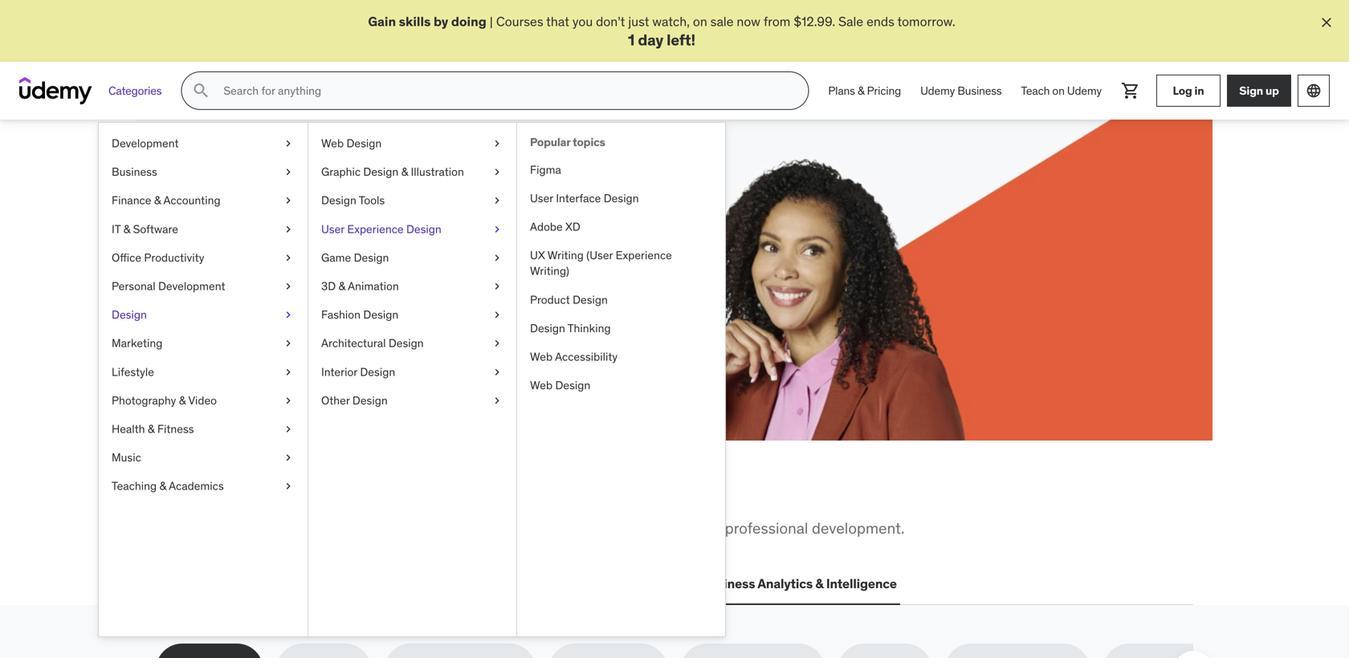 Task type: describe. For each thing, give the bounding box(es) containing it.
you inside all the skills you need in one place from critical workplace skills to technical topics, our catalog supports well-rounded professional development.
[[317, 479, 363, 512]]

business link
[[99, 158, 308, 187]]

design down web accessibility
[[556, 379, 591, 393]]

just
[[628, 13, 650, 30]]

interior
[[321, 365, 358, 380]]

rounded
[[665, 519, 722, 538]]

fitness
[[157, 422, 194, 437]]

popular topics
[[530, 135, 606, 150]]

udemy image
[[19, 77, 92, 105]]

personal development link
[[99, 272, 308, 301]]

teaching & academics
[[112, 479, 224, 494]]

day
[[638, 30, 664, 49]]

every
[[283, 262, 314, 278]]

shopping cart with 0 items image
[[1122, 81, 1141, 101]]

popular
[[530, 135, 571, 150]]

lifestyle link
[[99, 358, 308, 387]]

architectural design
[[321, 337, 424, 351]]

design inside user interface design "link"
[[604, 191, 639, 206]]

our
[[487, 519, 509, 538]]

design link
[[99, 301, 308, 330]]

gain
[[368, 13, 396, 30]]

product design
[[530, 293, 608, 307]]

design inside architectural design link
[[389, 337, 424, 351]]

log in
[[1173, 83, 1205, 98]]

(user
[[587, 248, 613, 263]]

on inside gain skills by doing | courses that you don't just watch, on sale now from $12.99. sale ends tomorrow. 1 day left!
[[693, 13, 708, 30]]

sale
[[711, 13, 734, 30]]

graphic design & illustration
[[321, 165, 464, 179]]

0 horizontal spatial web design link
[[309, 130, 517, 158]]

xsmall image for music
[[282, 450, 295, 466]]

learning
[[384, 262, 430, 278]]

business analytics & intelligence
[[701, 576, 897, 593]]

music link
[[99, 444, 308, 473]]

skill
[[317, 262, 339, 278]]

for
[[264, 262, 280, 278]]

submit search image
[[191, 81, 211, 101]]

sale for save)
[[273, 280, 298, 296]]

design inside "design" link
[[112, 308, 147, 322]]

now
[[737, 13, 761, 30]]

xsmall image for other design
[[491, 393, 504, 409]]

user for user experience design
[[321, 222, 345, 237]]

business for business
[[112, 165, 157, 179]]

log in link
[[1157, 75, 1221, 107]]

health & fitness link
[[99, 415, 308, 444]]

personal development
[[112, 279, 225, 294]]

xsmall image for health & fitness
[[282, 422, 295, 438]]

3d
[[321, 279, 336, 294]]

web design inside the user experience design element
[[530, 379, 591, 393]]

critical
[[195, 519, 241, 538]]

ux
[[530, 248, 545, 263]]

design thinking
[[530, 321, 611, 336]]

design inside the 'other design' link
[[353, 394, 388, 408]]

xsmall image for lifestyle
[[282, 365, 295, 380]]

& for teaching & academics
[[159, 479, 166, 494]]

topics
[[573, 135, 606, 150]]

business analytics & intelligence button
[[698, 565, 900, 604]]

close image
[[1319, 14, 1335, 31]]

fashion
[[321, 308, 361, 322]]

user interface design link
[[517, 184, 725, 213]]

writing
[[548, 248, 584, 263]]

xsmall image for personal development
[[282, 279, 295, 295]]

the
[[198, 479, 239, 512]]

photography & video
[[112, 394, 217, 408]]

design thinking link
[[517, 315, 725, 343]]

it for it & software
[[112, 222, 121, 237]]

office productivity
[[112, 251, 204, 265]]

workplace
[[244, 519, 314, 538]]

udemy business
[[921, 83, 1002, 98]]

xsmall image for design
[[282, 308, 295, 323]]

it & software
[[112, 222, 178, 237]]

thinking
[[568, 321, 611, 336]]

1 udemy from the left
[[921, 83, 955, 98]]

design inside product design link
[[573, 293, 608, 307]]

design inside design thinking link
[[530, 321, 565, 336]]

log
[[1173, 83, 1193, 98]]

categories
[[108, 83, 162, 98]]

ux writing (user experience writing)
[[530, 248, 672, 279]]

technical
[[373, 519, 435, 538]]

game
[[321, 251, 351, 265]]

xsmall image for photography & video
[[282, 393, 295, 409]]

xsmall image for graphic design & illustration
[[491, 165, 504, 180]]

it certifications
[[288, 576, 384, 593]]

animation
[[348, 279, 399, 294]]

development.
[[812, 519, 905, 538]]

& for 3d & animation
[[339, 279, 346, 294]]

accessibility
[[555, 350, 618, 364]]

music
[[112, 451, 141, 465]]

xsmall image for marketing
[[282, 336, 295, 352]]

tomorrow. for save)
[[332, 280, 390, 296]]

photography & video link
[[99, 387, 308, 415]]

personal
[[112, 279, 156, 294]]

journey,
[[433, 262, 478, 278]]

game design link
[[309, 244, 517, 272]]

tools
[[359, 194, 385, 208]]

interior design
[[321, 365, 395, 380]]

1 vertical spatial development
[[158, 279, 225, 294]]

product design link
[[517, 286, 725, 315]]

& for plans & pricing
[[858, 83, 865, 98]]

all the skills you need in one place from critical workplace skills to technical topics, our catalog supports well-rounded professional development.
[[156, 479, 905, 538]]

writing)
[[530, 264, 570, 279]]

place
[[514, 479, 581, 512]]

2 vertical spatial web
[[530, 379, 553, 393]]

xsmall image for teaching & academics
[[282, 479, 295, 495]]

interior design link
[[309, 358, 517, 387]]

experience inside ux writing (user experience writing)
[[616, 248, 672, 263]]

design inside user experience design link
[[406, 222, 442, 237]]

0 vertical spatial web design
[[321, 136, 382, 151]]

from
[[156, 519, 191, 538]]

certifications
[[302, 576, 384, 593]]

xsmall image for finance & accounting
[[282, 193, 295, 209]]

design inside "design tools" link
[[321, 194, 357, 208]]

intelligence
[[827, 576, 897, 593]]

interface
[[556, 191, 601, 206]]

doing
[[451, 13, 487, 30]]



Task type: vqa. For each thing, say whether or not it's contained in the screenshot.
Design Tools
yes



Task type: locate. For each thing, give the bounding box(es) containing it.
0 vertical spatial ends
[[867, 13, 895, 30]]

it left the certifications
[[288, 576, 299, 593]]

courses inside learn, practice, succeed (and save) courses for every skill in your learning journey, starting at $12.99. sale ends tomorrow.
[[214, 262, 261, 278]]

health
[[112, 422, 145, 437]]

skills left to
[[318, 519, 352, 538]]

& right finance
[[154, 194, 161, 208]]

finance & accounting
[[112, 194, 221, 208]]

web design down web accessibility
[[530, 379, 591, 393]]

2 vertical spatial business
[[701, 576, 756, 593]]

choose a language image
[[1306, 83, 1322, 99]]

0 vertical spatial development
[[112, 136, 179, 151]]

2 vertical spatial in
[[434, 479, 459, 512]]

business up finance
[[112, 165, 157, 179]]

tomorrow. down your
[[332, 280, 390, 296]]

1 vertical spatial skills
[[244, 479, 312, 512]]

succeed
[[416, 190, 516, 223]]

& right teaching at the bottom
[[159, 479, 166, 494]]

& inside finance & accounting link
[[154, 194, 161, 208]]

ends
[[867, 13, 895, 30], [301, 280, 329, 296]]

xsmall image inside game design link
[[491, 250, 504, 266]]

skills left by
[[399, 13, 431, 30]]

xsmall image inside the graphic design & illustration link
[[491, 165, 504, 180]]

xsmall image for user experience design
[[491, 222, 504, 237]]

business inside "link"
[[112, 165, 157, 179]]

xsmall image for design tools
[[491, 193, 504, 209]]

skills
[[399, 13, 431, 30], [244, 479, 312, 512], [318, 519, 352, 538]]

data science button
[[485, 565, 570, 604]]

0 horizontal spatial it
[[112, 222, 121, 237]]

design up the thinking
[[573, 293, 608, 307]]

web accessibility link
[[517, 343, 725, 372]]

0 vertical spatial you
[[573, 13, 593, 30]]

business left analytics
[[701, 576, 756, 593]]

user experience design link
[[309, 215, 517, 244]]

xsmall image for development
[[282, 136, 295, 152]]

design inside the graphic design & illustration link
[[363, 165, 399, 179]]

xsmall image for web design
[[491, 136, 504, 152]]

xsmall image for game design
[[491, 250, 504, 266]]

0 vertical spatial in
[[1195, 83, 1205, 98]]

1 horizontal spatial web design link
[[517, 372, 725, 400]]

3d & animation link
[[309, 272, 517, 301]]

$12.99. inside gain skills by doing | courses that you don't just watch, on sale now from $12.99. sale ends tomorrow. 1 day left!
[[794, 13, 836, 30]]

0 vertical spatial tomorrow.
[[898, 13, 956, 30]]

1 vertical spatial experience
[[616, 248, 672, 263]]

xsmall image inside personal development link
[[282, 279, 295, 295]]

& inside plans & pricing link
[[858, 83, 865, 98]]

office
[[112, 251, 141, 265]]

design tools link
[[309, 187, 517, 215]]

teach on udemy link
[[1012, 72, 1112, 110]]

1 vertical spatial courses
[[214, 262, 261, 278]]

ends for |
[[867, 13, 895, 30]]

business inside button
[[701, 576, 756, 593]]

& inside the photography & video link
[[179, 394, 186, 408]]

1 vertical spatial $12.99.
[[228, 280, 270, 296]]

ends inside gain skills by doing | courses that you don't just watch, on sale now from $12.99. sale ends tomorrow. 1 day left!
[[867, 13, 895, 30]]

ends up pricing
[[867, 13, 895, 30]]

& up "design tools" link on the top left
[[401, 165, 408, 179]]

1 vertical spatial sale
[[273, 280, 298, 296]]

user inside user experience design link
[[321, 222, 345, 237]]

& right plans
[[858, 83, 865, 98]]

development link
[[99, 130, 308, 158]]

Search for anything text field
[[220, 77, 789, 105]]

web down web accessibility
[[530, 379, 553, 393]]

design down the figma link
[[604, 191, 639, 206]]

2 vertical spatial skills
[[318, 519, 352, 538]]

in inside all the skills you need in one place from critical workplace skills to technical topics, our catalog supports well-rounded professional development.
[[434, 479, 459, 512]]

design down product
[[530, 321, 565, 336]]

xsmall image inside "design tools" link
[[491, 193, 504, 209]]

xsmall image for interior design
[[491, 365, 504, 380]]

xsmall image inside the 'fashion design' link
[[491, 308, 504, 323]]

your
[[356, 262, 381, 278]]

by
[[434, 13, 449, 30]]

business
[[958, 83, 1002, 98], [112, 165, 157, 179], [701, 576, 756, 593]]

0 horizontal spatial courses
[[214, 262, 261, 278]]

pricing
[[867, 83, 901, 98]]

2 horizontal spatial in
[[1195, 83, 1205, 98]]

development down office productivity link
[[158, 279, 225, 294]]

one
[[463, 479, 509, 512]]

courses right '|'
[[496, 13, 544, 30]]

xsmall image inside finance & accounting link
[[282, 193, 295, 209]]

xsmall image inside "design" link
[[282, 308, 295, 323]]

well-
[[631, 519, 665, 538]]

& left video
[[179, 394, 186, 408]]

design down personal
[[112, 308, 147, 322]]

xsmall image inside the business "link"
[[282, 165, 295, 180]]

teach on udemy
[[1022, 83, 1102, 98]]

&
[[858, 83, 865, 98], [401, 165, 408, 179], [154, 194, 161, 208], [123, 222, 130, 237], [339, 279, 346, 294], [179, 394, 186, 408], [148, 422, 155, 437], [159, 479, 166, 494], [816, 576, 824, 593]]

sale
[[839, 13, 864, 30], [273, 280, 298, 296]]

from
[[764, 13, 791, 30]]

0 vertical spatial on
[[693, 13, 708, 30]]

1 vertical spatial tomorrow.
[[332, 280, 390, 296]]

xsmall image inside architectural design link
[[491, 336, 504, 352]]

courses up at
[[214, 262, 261, 278]]

0 horizontal spatial business
[[112, 165, 157, 179]]

on right teach on the top right
[[1053, 83, 1065, 98]]

xsmall image inside the 'other design' link
[[491, 393, 504, 409]]

design down architectural design
[[360, 365, 395, 380]]

0 vertical spatial it
[[112, 222, 121, 237]]

other design
[[321, 394, 388, 408]]

xsmall image inside the photography & video link
[[282, 393, 295, 409]]

1 horizontal spatial on
[[1053, 83, 1065, 98]]

0 horizontal spatial in
[[342, 262, 353, 278]]

it for it certifications
[[288, 576, 299, 593]]

left!
[[667, 30, 696, 49]]

starting
[[481, 262, 526, 278]]

0 vertical spatial $12.99.
[[794, 13, 836, 30]]

1 horizontal spatial user
[[530, 191, 554, 206]]

tomorrow. for |
[[898, 13, 956, 30]]

1 vertical spatial you
[[317, 479, 363, 512]]

& inside the 3d & animation link
[[339, 279, 346, 294]]

web accessibility
[[530, 350, 618, 364]]

figma
[[530, 163, 561, 177]]

1 vertical spatial web design
[[530, 379, 591, 393]]

1 horizontal spatial $12.99.
[[794, 13, 836, 30]]

to
[[356, 519, 369, 538]]

1 vertical spatial web
[[530, 350, 553, 364]]

0 horizontal spatial sale
[[273, 280, 298, 296]]

0 horizontal spatial user
[[321, 222, 345, 237]]

in up topics,
[[434, 479, 459, 512]]

xsmall image inside office productivity link
[[282, 250, 295, 266]]

& for photography & video
[[179, 394, 186, 408]]

0 horizontal spatial udemy
[[921, 83, 955, 98]]

all
[[156, 479, 193, 512]]

& inside the graphic design & illustration link
[[401, 165, 408, 179]]

fashion design
[[321, 308, 399, 322]]

xsmall image inside interior design link
[[491, 365, 504, 380]]

1 vertical spatial on
[[1053, 83, 1065, 98]]

design inside interior design link
[[360, 365, 395, 380]]

& for finance & accounting
[[154, 194, 161, 208]]

user experience design
[[321, 222, 442, 237]]

it inside button
[[288, 576, 299, 593]]

1 horizontal spatial sale
[[839, 13, 864, 30]]

user experience design element
[[517, 123, 725, 637]]

xsmall image inside it & software link
[[282, 222, 295, 237]]

experience down tools
[[347, 222, 404, 237]]

user inside user interface design "link"
[[530, 191, 554, 206]]

2 horizontal spatial skills
[[399, 13, 431, 30]]

0 horizontal spatial skills
[[244, 479, 312, 512]]

plans & pricing link
[[819, 72, 911, 110]]

0 horizontal spatial you
[[317, 479, 363, 512]]

design up tools
[[363, 165, 399, 179]]

udemy left shopping cart with 0 items 'icon'
[[1068, 83, 1102, 98]]

web design up graphic
[[321, 136, 382, 151]]

$12.99. down for
[[228, 280, 270, 296]]

1 horizontal spatial ends
[[867, 13, 895, 30]]

design
[[347, 136, 382, 151], [363, 165, 399, 179], [604, 191, 639, 206], [321, 194, 357, 208], [406, 222, 442, 237], [354, 251, 389, 265], [573, 293, 608, 307], [112, 308, 147, 322], [363, 308, 399, 322], [530, 321, 565, 336], [389, 337, 424, 351], [360, 365, 395, 380], [556, 379, 591, 393], [353, 394, 388, 408]]

xsmall image for architectural design
[[491, 336, 504, 352]]

1 horizontal spatial udemy
[[1068, 83, 1102, 98]]

skills inside gain skills by doing | courses that you don't just watch, on sale now from $12.99. sale ends tomorrow. 1 day left!
[[399, 13, 431, 30]]

1 horizontal spatial tomorrow.
[[898, 13, 956, 30]]

it up office
[[112, 222, 121, 237]]

xsmall image inside marketing link
[[282, 336, 295, 352]]

you inside gain skills by doing | courses that you don't just watch, on sale now from $12.99. sale ends tomorrow. 1 day left!
[[573, 13, 593, 30]]

2 horizontal spatial business
[[958, 83, 1002, 98]]

0 horizontal spatial experience
[[347, 222, 404, 237]]

1 horizontal spatial it
[[288, 576, 299, 593]]

ends for save)
[[301, 280, 329, 296]]

plans & pricing
[[829, 83, 901, 98]]

1
[[628, 30, 635, 49]]

sign up
[[1240, 83, 1280, 98]]

udemy right pricing
[[921, 83, 955, 98]]

0 vertical spatial courses
[[496, 13, 544, 30]]

it & software link
[[99, 215, 308, 244]]

user up game
[[321, 222, 345, 237]]

professional
[[725, 519, 809, 538]]

0 horizontal spatial $12.99.
[[228, 280, 270, 296]]

$12.99. right from
[[794, 13, 836, 30]]

productivity
[[144, 251, 204, 265]]

& for it & software
[[123, 222, 130, 237]]

1 horizontal spatial you
[[573, 13, 593, 30]]

& inside "business analytics & intelligence" button
[[816, 576, 824, 593]]

1 vertical spatial it
[[288, 576, 299, 593]]

1 horizontal spatial experience
[[616, 248, 672, 263]]

xsmall image for 3d & animation
[[491, 279, 504, 295]]

3d & animation
[[321, 279, 399, 294]]

xsmall image inside lifestyle link
[[282, 365, 295, 380]]

sale up plans
[[839, 13, 864, 30]]

in right "skill"
[[342, 262, 353, 278]]

1 vertical spatial user
[[321, 222, 345, 237]]

web design link down accessibility
[[517, 372, 725, 400]]

0 vertical spatial experience
[[347, 222, 404, 237]]

$12.99. for |
[[794, 13, 836, 30]]

lifestyle
[[112, 365, 154, 380]]

that
[[546, 13, 570, 30]]

catalog
[[513, 519, 563, 538]]

1 vertical spatial web design link
[[517, 372, 725, 400]]

& right analytics
[[816, 576, 824, 593]]

1 vertical spatial ends
[[301, 280, 329, 296]]

skills up workplace on the bottom
[[244, 479, 312, 512]]

$12.99. inside learn, practice, succeed (and save) courses for every skill in your learning journey, starting at $12.99. sale ends tomorrow.
[[228, 280, 270, 296]]

udemy business link
[[911, 72, 1012, 110]]

design down "design tools" link on the top left
[[406, 222, 442, 237]]

1 horizontal spatial courses
[[496, 13, 544, 30]]

ends down "skill"
[[301, 280, 329, 296]]

design down the 'fashion design' link
[[389, 337, 424, 351]]

fashion design link
[[309, 301, 517, 330]]

ends inside learn, practice, succeed (and save) courses for every skill in your learning journey, starting at $12.99. sale ends tomorrow.
[[301, 280, 329, 296]]

xsmall image for office productivity
[[282, 250, 295, 266]]

0 vertical spatial user
[[530, 191, 554, 206]]

experience
[[347, 222, 404, 237], [616, 248, 672, 263]]

design down graphic
[[321, 194, 357, 208]]

sign
[[1240, 83, 1264, 98]]

& right the health
[[148, 422, 155, 437]]

ux writing (user experience writing) link
[[517, 242, 725, 286]]

$12.99.
[[794, 13, 836, 30], [228, 280, 270, 296]]

0 horizontal spatial web design
[[321, 136, 382, 151]]

finance & accounting link
[[99, 187, 308, 215]]

web design link up graphic design & illustration
[[309, 130, 517, 158]]

design inside game design link
[[354, 251, 389, 265]]

don't
[[596, 13, 625, 30]]

game design
[[321, 251, 389, 265]]

experience down adobe xd link
[[616, 248, 672, 263]]

in inside learn, practice, succeed (and save) courses for every skill in your learning journey, starting at $12.99. sale ends tomorrow.
[[342, 262, 353, 278]]

it
[[112, 222, 121, 237], [288, 576, 299, 593]]

teach
[[1022, 83, 1050, 98]]

sale down every
[[273, 280, 298, 296]]

user down figma
[[530, 191, 554, 206]]

1 horizontal spatial business
[[701, 576, 756, 593]]

on left sale
[[693, 13, 708, 30]]

0 horizontal spatial tomorrow.
[[332, 280, 390, 296]]

sign up link
[[1228, 75, 1292, 107]]

& right 3d on the left top of the page
[[339, 279, 346, 294]]

you up to
[[317, 479, 363, 512]]

(and
[[214, 222, 270, 255]]

udemy
[[921, 83, 955, 98], [1068, 83, 1102, 98]]

sale inside learn, practice, succeed (and save) courses for every skill in your learning journey, starting at $12.99. sale ends tomorrow.
[[273, 280, 298, 296]]

1 horizontal spatial web design
[[530, 379, 591, 393]]

xsmall image for it & software
[[282, 222, 295, 237]]

adobe
[[530, 220, 563, 234]]

other
[[321, 394, 350, 408]]

you right that at the left top of the page
[[573, 13, 593, 30]]

& inside it & software link
[[123, 222, 130, 237]]

up
[[1266, 83, 1280, 98]]

0 vertical spatial business
[[958, 83, 1002, 98]]

other design link
[[309, 387, 517, 415]]

0 vertical spatial skills
[[399, 13, 431, 30]]

health & fitness
[[112, 422, 194, 437]]

architectural
[[321, 337, 386, 351]]

tomorrow. inside learn, practice, succeed (and save) courses for every skill in your learning journey, starting at $12.99. sale ends tomorrow.
[[332, 280, 390, 296]]

design up graphic
[[347, 136, 382, 151]]

design down animation
[[363, 308, 399, 322]]

xsmall image inside development link
[[282, 136, 295, 152]]

& inside health & fitness link
[[148, 422, 155, 437]]

learn,
[[214, 190, 297, 223]]

0 horizontal spatial on
[[693, 13, 708, 30]]

tomorrow. up udemy business
[[898, 13, 956, 30]]

1 vertical spatial in
[[342, 262, 353, 278]]

courses inside gain skills by doing | courses that you don't just watch, on sale now from $12.99. sale ends tomorrow. 1 day left!
[[496, 13, 544, 30]]

xsmall image inside user experience design link
[[491, 222, 504, 237]]

business left teach on the top right
[[958, 83, 1002, 98]]

design down interior design
[[353, 394, 388, 408]]

at
[[214, 280, 225, 296]]

web down design thinking
[[530, 350, 553, 364]]

& up office
[[123, 222, 130, 237]]

xsmall image
[[282, 165, 295, 180], [491, 165, 504, 180], [491, 193, 504, 209], [491, 222, 504, 237], [282, 250, 295, 266], [491, 250, 504, 266], [491, 279, 504, 295], [491, 308, 504, 323], [491, 393, 504, 409], [282, 422, 295, 438], [282, 450, 295, 466], [282, 479, 295, 495]]

web up graphic
[[321, 136, 344, 151]]

1 vertical spatial business
[[112, 165, 157, 179]]

& for health & fitness
[[148, 422, 155, 437]]

architectural design link
[[309, 330, 517, 358]]

xsmall image for fashion design
[[491, 308, 504, 323]]

it certifications button
[[285, 565, 387, 604]]

0 horizontal spatial ends
[[301, 280, 329, 296]]

1 horizontal spatial skills
[[318, 519, 352, 538]]

0 vertical spatial web
[[321, 136, 344, 151]]

xd
[[565, 220, 581, 234]]

in right log
[[1195, 83, 1205, 98]]

adobe xd
[[530, 220, 581, 234]]

xsmall image inside teaching & academics link
[[282, 479, 295, 495]]

2 udemy from the left
[[1068, 83, 1102, 98]]

0 vertical spatial sale
[[839, 13, 864, 30]]

xsmall image inside health & fitness link
[[282, 422, 295, 438]]

marketing link
[[99, 330, 308, 358]]

design inside the 'fashion design' link
[[363, 308, 399, 322]]

xsmall image for business
[[282, 165, 295, 180]]

tomorrow. inside gain skills by doing | courses that you don't just watch, on sale now from $12.99. sale ends tomorrow. 1 day left!
[[898, 13, 956, 30]]

0 vertical spatial web design link
[[309, 130, 517, 158]]

sale for |
[[839, 13, 864, 30]]

courses for doing
[[496, 13, 544, 30]]

business for business analytics & intelligence
[[701, 576, 756, 593]]

accounting
[[163, 194, 221, 208]]

design up animation
[[354, 251, 389, 265]]

development down categories dropdown button on the top of the page
[[112, 136, 179, 151]]

user for user interface design
[[530, 191, 554, 206]]

& inside teaching & academics link
[[159, 479, 166, 494]]

science
[[520, 576, 567, 593]]

gain skills by doing | courses that you don't just watch, on sale now from $12.99. sale ends tomorrow. 1 day left!
[[368, 13, 956, 49]]

courses for (and
[[214, 262, 261, 278]]

teaching
[[112, 479, 157, 494]]

xsmall image inside the 3d & animation link
[[491, 279, 504, 295]]

$12.99. for save)
[[228, 280, 270, 296]]

1 horizontal spatial in
[[434, 479, 459, 512]]

development
[[112, 136, 179, 151], [158, 279, 225, 294]]

xsmall image
[[282, 136, 295, 152], [491, 136, 504, 152], [282, 193, 295, 209], [282, 222, 295, 237], [282, 279, 295, 295], [282, 308, 295, 323], [282, 336, 295, 352], [491, 336, 504, 352], [282, 365, 295, 380], [491, 365, 504, 380], [282, 393, 295, 409]]

sale inside gain skills by doing | courses that you don't just watch, on sale now from $12.99. sale ends tomorrow. 1 day left!
[[839, 13, 864, 30]]

xsmall image inside music link
[[282, 450, 295, 466]]

learn, practice, succeed (and save) courses for every skill in your learning journey, starting at $12.99. sale ends tomorrow.
[[214, 190, 526, 296]]



